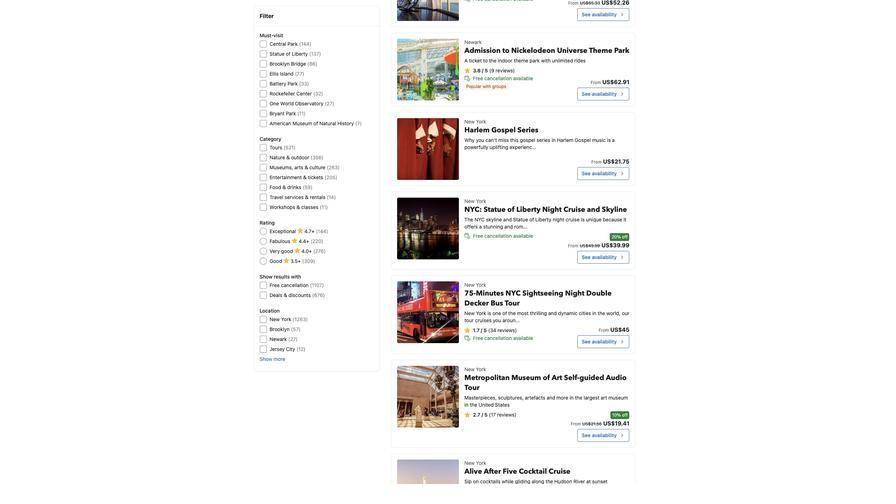 Task type: locate. For each thing, give the bounding box(es) containing it.
available for minutes
[[513, 335, 533, 341]]

1 horizontal spatial a
[[612, 137, 615, 143]]

1 vertical spatial newark
[[270, 336, 287, 342]]

from left us$21.75
[[591, 159, 602, 165]]

availability for metropolitan museum of art self-guided audio tour
[[592, 432, 617, 438]]

1 horizontal spatial museum
[[511, 373, 541, 383]]

3 free cancellation available from the top
[[473, 335, 533, 341]]

gospel up miss
[[491, 125, 516, 135]]

from inside "from us$62.91"
[[591, 80, 601, 85]]

0 horizontal spatial tour
[[464, 383, 480, 393]]

0 vertical spatial is
[[607, 137, 611, 143]]

from for us$65.33
[[568, 0, 579, 6]]

2 vertical spatial with
[[291, 274, 301, 280]]

4.4+ (220)
[[299, 238, 323, 244]]

0 vertical spatial to
[[502, 46, 510, 55]]

world,
[[607, 310, 621, 316]]

cruise
[[564, 205, 585, 214], [549, 467, 570, 476]]

1 vertical spatial brooklyn
[[270, 326, 290, 332]]

york up can't
[[476, 119, 486, 125]]

0 horizontal spatial nyc
[[475, 216, 485, 223]]

liberty
[[292, 51, 308, 57], [516, 205, 541, 214], [535, 216, 551, 223]]

2 vertical spatial /
[[482, 412, 483, 418]]

cities
[[579, 310, 591, 316]]

1 vertical spatial 5
[[484, 327, 487, 333]]

0 horizontal spatial newark
[[270, 336, 287, 342]]

in right series
[[552, 137, 556, 143]]

2 see from the top
[[582, 91, 591, 97]]

5
[[485, 67, 488, 73], [484, 327, 487, 333], [484, 412, 488, 418]]

(263)
[[327, 164, 340, 170]]

reviews) for the
[[496, 67, 515, 73]]

self-
[[564, 373, 580, 383]]

nickelodeon
[[511, 46, 555, 55]]

1 vertical spatial (27)
[[288, 336, 298, 342]]

park down the world on the left top
[[286, 110, 296, 116]]

and right skyline
[[503, 216, 512, 223]]

4 see availability from the top
[[582, 254, 617, 260]]

1 vertical spatial show
[[260, 356, 272, 362]]

gospel left music
[[575, 137, 591, 143]]

1 vertical spatial to
[[483, 57, 488, 64]]

0 horizontal spatial a
[[479, 224, 482, 230]]

/ right 1.7
[[481, 327, 482, 333]]

cruise inside new york alive after five cocktail cruise
[[549, 467, 570, 476]]

a inside new york nyc: statue of liberty night cruise and skyline the nyc skyline and statue of liberty night cruise is unique because it offers a stunning and rom...
[[479, 224, 482, 230]]

thrilling
[[530, 310, 547, 316]]

new up why
[[464, 119, 475, 125]]

york inside new york nyc: statue of liberty night cruise and skyline the nyc skyline and statue of liberty night cruise is unique because it offers a stunning and rom...
[[476, 198, 486, 204]]

why
[[464, 137, 475, 143]]

off inside 20% off from us$49.99 us$39.99
[[622, 234, 628, 240]]

in down self-
[[570, 395, 574, 401]]

night inside new york nyc: statue of liberty night cruise and skyline the nyc skyline and statue of liberty night cruise is unique because it offers a stunning and rom...
[[542, 205, 562, 214]]

history
[[337, 120, 354, 126]]

you down one in the right of the page
[[493, 317, 501, 323]]

new inside new york nyc: statue of liberty night cruise and skyline the nyc skyline and statue of liberty night cruise is unique because it offers a stunning and rom...
[[464, 198, 475, 204]]

museum down bryant park (11)
[[293, 120, 312, 126]]

the left "world," on the bottom right
[[598, 310, 605, 316]]

1 horizontal spatial tour
[[505, 298, 520, 308]]

availability down us$39.99
[[592, 254, 617, 260]]

see availability down from us$45
[[582, 339, 617, 345]]

admission to nickelodeon universe theme park image
[[397, 39, 459, 100]]

to up the indoor
[[502, 46, 510, 55]]

and right "artefacts"
[[547, 395, 555, 401]]

availability down us$65.33
[[592, 11, 617, 17]]

from for us$62.91
[[591, 80, 601, 85]]

0 vertical spatial nyc
[[475, 216, 485, 223]]

1 vertical spatial nyc
[[506, 289, 521, 298]]

1 horizontal spatial you
[[493, 317, 501, 323]]

from inside from us$45
[[599, 328, 609, 333]]

free cancellation available down stunning
[[473, 233, 533, 239]]

new up 75-
[[464, 282, 475, 288]]

artefacts
[[525, 395, 545, 401]]

4.0+
[[302, 248, 312, 254]]

night
[[542, 205, 562, 214], [565, 289, 585, 298]]

metropolitan museum of art self-guided audio tour image
[[397, 366, 459, 428]]

of left the art
[[543, 373, 550, 383]]

1 vertical spatial a
[[479, 224, 482, 230]]

statue down central
[[270, 51, 285, 57]]

night for sightseeing
[[565, 289, 585, 298]]

1 horizontal spatial (27)
[[325, 100, 334, 106]]

off for metropolitan museum of art self-guided audio tour
[[622, 412, 628, 418]]

(144) up (137)
[[299, 41, 311, 47]]

harlem right series
[[557, 137, 573, 143]]

masterpieces,
[[464, 395, 497, 401]]

free cancellation available for admission
[[473, 75, 533, 81]]

tickets
[[308, 174, 323, 180]]

1 vertical spatial available
[[513, 233, 533, 239]]

is inside new york nyc: statue of liberty night cruise and skyline the nyc skyline and statue of liberty night cruise is unique because it offers a stunning and rom...
[[581, 216, 585, 223]]

1 vertical spatial /
[[481, 327, 482, 333]]

/
[[482, 67, 484, 73], [481, 327, 482, 333], [482, 412, 483, 418]]

1 horizontal spatial (144)
[[316, 228, 328, 234]]

0 vertical spatial statue
[[270, 51, 285, 57]]

availability down from us$21.75
[[592, 170, 617, 176]]

1 vertical spatial harlem
[[557, 137, 573, 143]]

available down theme
[[513, 75, 533, 81]]

0 vertical spatial tour
[[505, 298, 520, 308]]

6 see availability from the top
[[582, 432, 617, 438]]

& right deals on the bottom of page
[[284, 292, 287, 298]]

night inside 'new york 75-minutes nyc sightseeing night double decker bus tour new york is one of the most thrilling and dynamic cities in the world, our tour cruises you aroun...'
[[565, 289, 585, 298]]

new for alive after five cocktail cruise
[[464, 460, 475, 466]]

0 vertical spatial a
[[612, 137, 615, 143]]

1 horizontal spatial statue
[[484, 205, 506, 214]]

the inside newark admission to nickelodeon universe theme park a ticket to the indoor theme park with unlimited rides
[[489, 57, 497, 64]]

(17
[[489, 412, 496, 418]]

newark for admission
[[464, 39, 482, 45]]

aroun...
[[503, 317, 520, 323]]

0 vertical spatial (11)
[[297, 110, 306, 116]]

show left the results
[[260, 274, 273, 280]]

availability for 75-minutes nyc sightseeing night double decker bus tour
[[592, 339, 617, 345]]

and inside 'new york 75-minutes nyc sightseeing night double decker bus tour new york is one of the most thrilling and dynamic cities in the world, our tour cruises you aroun...'
[[548, 310, 557, 316]]

the up (9
[[489, 57, 497, 64]]

tours (521)
[[270, 144, 296, 150]]

exceptional
[[270, 228, 296, 234]]

and up unique
[[587, 205, 600, 214]]

see availability for metropolitan museum of art self-guided audio tour
[[582, 432, 617, 438]]

new up alive
[[464, 460, 475, 466]]

3 available from the top
[[513, 335, 533, 341]]

1 vertical spatial more
[[557, 395, 568, 401]]

battery
[[270, 81, 286, 87]]

liberty left night
[[535, 216, 551, 223]]

tour
[[464, 317, 474, 323]]

free cancellation (1107)
[[270, 282, 324, 288]]

0 vertical spatial you
[[476, 137, 484, 143]]

nyc right the
[[475, 216, 485, 223]]

5 left (34
[[484, 327, 487, 333]]

0 horizontal spatial (11)
[[297, 110, 306, 116]]

available
[[513, 75, 533, 81], [513, 233, 533, 239], [513, 335, 533, 341]]

alive
[[464, 467, 482, 476]]

3.5+
[[291, 258, 301, 264]]

0 vertical spatial free cancellation available
[[473, 75, 533, 81]]

show
[[260, 274, 273, 280], [260, 356, 272, 362]]

bridge
[[291, 61, 306, 67]]

park inside newark admission to nickelodeon universe theme park a ticket to the indoor theme park with unlimited rides
[[614, 46, 629, 55]]

from for us$45
[[599, 328, 609, 333]]

from inside 20% off from us$49.99 us$39.99
[[568, 243, 578, 248]]

york up cruises
[[476, 310, 486, 316]]

new inside new york metropolitan museum of art self-guided audio tour masterpieces, sculptures, artefacts and more in the largest art museum in the united states
[[464, 366, 475, 372]]

0 vertical spatial off
[[622, 234, 628, 240]]

0 vertical spatial harlem
[[464, 125, 490, 135]]

series
[[517, 125, 538, 135]]

2 horizontal spatial statue
[[513, 216, 528, 223]]

0 vertical spatial reviews)
[[496, 67, 515, 73]]

1 horizontal spatial is
[[581, 216, 585, 223]]

3 availability from the top
[[592, 170, 617, 176]]

of down central park (144)
[[286, 51, 290, 57]]

new up metropolitan
[[464, 366, 475, 372]]

york up nyc:
[[476, 198, 486, 204]]

1 horizontal spatial gospel
[[575, 137, 591, 143]]

0 horizontal spatial is
[[488, 310, 491, 316]]

0 vertical spatial newark
[[464, 39, 482, 45]]

york up alive
[[476, 460, 486, 466]]

2 available from the top
[[513, 233, 533, 239]]

newark inside newark admission to nickelodeon universe theme park a ticket to the indoor theme park with unlimited rides
[[464, 39, 482, 45]]

availability down "from us$62.91"
[[592, 91, 617, 97]]

1 vertical spatial (144)
[[316, 228, 328, 234]]

1 vertical spatial gospel
[[575, 137, 591, 143]]

gospel
[[520, 137, 535, 143]]

from left the us$49.99
[[568, 243, 578, 248]]

brooklyn up newark (27)
[[270, 326, 290, 332]]

new inside new york harlem gospel series why you can't miss this gospel series in harlem  gospel music is a powerfully uplifting experienc...
[[464, 119, 475, 125]]

from left us$45
[[599, 328, 609, 333]]

visit
[[274, 32, 283, 38]]

decker
[[464, 298, 489, 308]]

us$62.91
[[602, 79, 629, 85]]

uplifting
[[490, 144, 508, 150]]

from inside from us$21.75
[[591, 159, 602, 165]]

off for nyc: statue of liberty night cruise and skyline
[[622, 234, 628, 240]]

of right one in the right of the page
[[502, 310, 507, 316]]

& right 'arts'
[[305, 164, 308, 170]]

liberty up the bridge
[[292, 51, 308, 57]]

most
[[517, 310, 529, 316]]

1 vertical spatial museum
[[511, 373, 541, 383]]

with right park
[[541, 57, 551, 64]]

1 show from the top
[[260, 274, 273, 280]]

new inside new york alive after five cocktail cruise
[[464, 460, 475, 466]]

off right 20%
[[622, 234, 628, 240]]

from for us$21.75
[[591, 159, 602, 165]]

battery park (33)
[[270, 81, 309, 87]]

liberty up rom...
[[516, 205, 541, 214]]

show more button
[[260, 356, 285, 363]]

1 horizontal spatial (11)
[[320, 204, 328, 210]]

bryant park (11)
[[270, 110, 306, 116]]

& down museums, arts & culture (263)
[[303, 174, 307, 180]]

nyc inside 'new york 75-minutes nyc sightseeing night double decker bus tour new york is one of the most thrilling and dynamic cities in the world, our tour cruises you aroun...'
[[506, 289, 521, 298]]

see
[[582, 11, 591, 17], [582, 91, 591, 97], [582, 170, 591, 176], [582, 254, 591, 260], [582, 339, 591, 345], [582, 432, 591, 438]]

from
[[568, 0, 579, 6], [591, 80, 601, 85], [591, 159, 602, 165], [568, 243, 578, 248], [599, 328, 609, 333], [571, 421, 581, 427]]

& for outdoor
[[286, 154, 290, 160]]

off
[[622, 234, 628, 240], [622, 412, 628, 418]]

6 availability from the top
[[592, 432, 617, 438]]

2 brooklyn from the top
[[270, 326, 290, 332]]

1 horizontal spatial newark
[[464, 39, 482, 45]]

new york 75-minutes nyc sightseeing night double decker bus tour new york is one of the most thrilling and dynamic cities in the world, our tour cruises you aroun...
[[464, 282, 629, 323]]

see availability down from us$21.75
[[582, 170, 617, 176]]

5 left the (17
[[484, 412, 488, 418]]

(1263)
[[293, 316, 308, 322]]

1 horizontal spatial nyc
[[506, 289, 521, 298]]

tour inside 'new york 75-minutes nyc sightseeing night double decker bus tour new york is one of the most thrilling and dynamic cities in the world, our tour cruises you aroun...'
[[505, 298, 520, 308]]

brooklyn up "ellis"
[[270, 61, 290, 67]]

york inside new york alive after five cocktail cruise
[[476, 460, 486, 466]]

1 vertical spatial with
[[483, 84, 491, 89]]

available for nickelodeon
[[513, 75, 533, 81]]

and right thrilling
[[548, 310, 557, 316]]

the left largest
[[575, 395, 582, 401]]

1 vertical spatial statue
[[484, 205, 506, 214]]

museum up "artefacts"
[[511, 373, 541, 383]]

availability down 10% off from us$21.56 us$19.41 at the bottom
[[592, 432, 617, 438]]

(144)
[[299, 41, 311, 47], [316, 228, 328, 234]]

1 free cancellation available from the top
[[473, 75, 533, 81]]

to right ticket
[[483, 57, 488, 64]]

5 availability from the top
[[592, 339, 617, 345]]

1 off from the top
[[622, 234, 628, 240]]

2 vertical spatial 5
[[484, 412, 488, 418]]

park up statue of liberty (137)
[[288, 41, 298, 47]]

nature
[[270, 154, 285, 160]]

/ for ticket
[[482, 67, 484, 73]]

york up minutes
[[476, 282, 486, 288]]

3 see from the top
[[582, 170, 591, 176]]

0 horizontal spatial you
[[476, 137, 484, 143]]

rockefeller center (32)
[[270, 91, 323, 97]]

york for alive after five cocktail cruise
[[476, 460, 486, 466]]

0 vertical spatial gospel
[[491, 125, 516, 135]]

cancellation down 1.7 / 5 (34 reviews)
[[484, 335, 512, 341]]

4 availability from the top
[[592, 254, 617, 260]]

1 horizontal spatial night
[[565, 289, 585, 298]]

from left us$62.91
[[591, 80, 601, 85]]

from us$45
[[599, 327, 629, 333]]

travel services & rentals (14)
[[270, 194, 336, 200]]

filter
[[260, 13, 274, 19]]

york
[[476, 119, 486, 125], [476, 198, 486, 204], [476, 282, 486, 288], [476, 310, 486, 316], [281, 316, 291, 322], [476, 366, 486, 372], [476, 460, 486, 466]]

0 vertical spatial 5
[[485, 67, 488, 73]]

cruise up the cruise
[[564, 205, 585, 214]]

natural
[[319, 120, 336, 126]]

2 show from the top
[[260, 356, 272, 362]]

0 vertical spatial with
[[541, 57, 551, 64]]

20% off from us$49.99 us$39.99
[[568, 234, 629, 248]]

is left one in the right of the page
[[488, 310, 491, 316]]

0 horizontal spatial harlem
[[464, 125, 490, 135]]

1 vertical spatial is
[[581, 216, 585, 223]]

1 vertical spatial you
[[493, 317, 501, 323]]

of
[[286, 51, 290, 57], [313, 120, 318, 126], [507, 205, 515, 214], [529, 216, 534, 223], [502, 310, 507, 316], [543, 373, 550, 383]]

5 for to
[[485, 67, 488, 73]]

city
[[286, 346, 295, 352]]

five
[[503, 467, 517, 476]]

1 vertical spatial night
[[565, 289, 585, 298]]

0 vertical spatial cruise
[[564, 205, 585, 214]]

more inside new york metropolitan museum of art self-guided audio tour masterpieces, sculptures, artefacts and more in the largest art museum in the united states
[[557, 395, 568, 401]]

0 vertical spatial night
[[542, 205, 562, 214]]

see for liberty
[[582, 254, 591, 260]]

1 horizontal spatial with
[[483, 84, 491, 89]]

york inside new york metropolitan museum of art self-guided audio tour masterpieces, sculptures, artefacts and more in the largest art museum in the united states
[[476, 366, 486, 372]]

this
[[510, 137, 519, 143]]

(144) up (220)
[[316, 228, 328, 234]]

tour up most on the bottom right of page
[[505, 298, 520, 308]]

of inside new york metropolitan museum of art self-guided audio tour masterpieces, sculptures, artefacts and more in the largest art museum in the united states
[[543, 373, 550, 383]]

newark up admission
[[464, 39, 482, 45]]

1 vertical spatial free cancellation available
[[473, 233, 533, 239]]

and inside new york metropolitan museum of art self-guided audio tour masterpieces, sculptures, artefacts and more in the largest art museum in the united states
[[547, 395, 555, 401]]

0 vertical spatial /
[[482, 67, 484, 73]]

1 vertical spatial cruise
[[549, 467, 570, 476]]

5 see from the top
[[582, 339, 591, 345]]

0 vertical spatial museum
[[293, 120, 312, 126]]

brooklyn for brooklyn bridge
[[270, 61, 290, 67]]

in inside new york harlem gospel series why you can't miss this gospel series in harlem  gospel music is a powerfully uplifting experienc...
[[552, 137, 556, 143]]

/ right "3.8"
[[482, 67, 484, 73]]

2 vertical spatial free cancellation available
[[473, 335, 533, 341]]

2 horizontal spatial is
[[607, 137, 611, 143]]

see availability down us$21.56
[[582, 432, 617, 438]]

museums,
[[270, 164, 293, 170]]

night up dynamic
[[565, 289, 585, 298]]

/ right '2.7'
[[482, 412, 483, 418]]

2 availability from the top
[[592, 91, 617, 97]]

experienc...
[[510, 144, 536, 150]]

2 vertical spatial is
[[488, 310, 491, 316]]

0 vertical spatial brooklyn
[[270, 61, 290, 67]]

see availability down the us$49.99
[[582, 254, 617, 260]]

4.0+ (276)
[[302, 248, 326, 254]]

see availability down us$65.33
[[582, 11, 617, 17]]

0 vertical spatial available
[[513, 75, 533, 81]]

1 vertical spatial reviews)
[[498, 327, 517, 333]]

2 horizontal spatial with
[[541, 57, 551, 64]]

1 vertical spatial off
[[622, 412, 628, 418]]

2.7 / 5 (17 reviews)
[[473, 412, 516, 418]]

reviews) down states
[[497, 412, 516, 418]]

6 see from the top
[[582, 432, 591, 438]]

0 horizontal spatial to
[[483, 57, 488, 64]]

you up powerfully
[[476, 137, 484, 143]]

arts
[[294, 164, 303, 170]]

1 vertical spatial tour
[[464, 383, 480, 393]]

our
[[622, 310, 629, 316]]

off right 10%
[[622, 412, 628, 418]]

& down the services
[[297, 204, 300, 210]]

music
[[592, 137, 606, 143]]

show down jersey
[[260, 356, 272, 362]]

more
[[274, 356, 285, 362], [557, 395, 568, 401]]

1 brooklyn from the top
[[270, 61, 290, 67]]

1 horizontal spatial to
[[502, 46, 510, 55]]

with up the free cancellation (1107)
[[291, 274, 301, 280]]

(86)
[[307, 61, 317, 67]]

/ for decker
[[481, 327, 482, 333]]

0 horizontal spatial museum
[[293, 120, 312, 126]]

park for (144)
[[288, 41, 298, 47]]

very
[[270, 248, 280, 254]]

gospel
[[491, 125, 516, 135], [575, 137, 591, 143]]

2 off from the top
[[622, 412, 628, 418]]

theme
[[589, 46, 612, 55]]

1 vertical spatial liberty
[[516, 205, 541, 214]]

(34
[[488, 327, 496, 333]]

0 horizontal spatial statue
[[270, 51, 285, 57]]

0 horizontal spatial more
[[274, 356, 285, 362]]

statue up rom...
[[513, 216, 528, 223]]

park right theme on the right top of page
[[614, 46, 629, 55]]

classes
[[301, 204, 318, 210]]

free cancellation available down 1.7 / 5 (34 reviews)
[[473, 335, 533, 341]]

5 see availability from the top
[[582, 339, 617, 345]]

off inside 10% off from us$21.56 us$19.41
[[622, 412, 628, 418]]

4 see from the top
[[582, 254, 591, 260]]

show inside button
[[260, 356, 272, 362]]

availability for admission to nickelodeon universe theme park
[[592, 91, 617, 97]]

cancellation up the groups
[[484, 75, 512, 81]]

from left us$21.56
[[571, 421, 581, 427]]

location
[[260, 308, 280, 314]]

0 vertical spatial show
[[260, 274, 273, 280]]

in right cities
[[592, 310, 596, 316]]

the
[[464, 216, 473, 223]]

from left us$65.33
[[568, 0, 579, 6]]

0 horizontal spatial night
[[542, 205, 562, 214]]

4.7+
[[304, 228, 315, 234]]

more down jersey
[[274, 356, 285, 362]]

2 see availability from the top
[[582, 91, 617, 97]]

cruise right 'cocktail'
[[549, 467, 570, 476]]

availability down from us$45
[[592, 339, 617, 345]]

and
[[587, 205, 600, 214], [503, 216, 512, 223], [504, 224, 513, 230], [548, 310, 557, 316], [547, 395, 555, 401]]

harlem up why
[[464, 125, 490, 135]]

category
[[260, 136, 281, 142]]

see availability down "from us$62.91"
[[582, 91, 617, 97]]

see for theme
[[582, 91, 591, 97]]

0 vertical spatial more
[[274, 356, 285, 362]]

0 vertical spatial (27)
[[325, 100, 334, 106]]

york inside new york harlem gospel series why you can't miss this gospel series in harlem  gospel music is a powerfully uplifting experienc...
[[476, 119, 486, 125]]

1 available from the top
[[513, 75, 533, 81]]

0 horizontal spatial (144)
[[299, 41, 311, 47]]

1 horizontal spatial more
[[557, 395, 568, 401]]

groups
[[492, 84, 506, 89]]

2 vertical spatial available
[[513, 335, 533, 341]]



Task type: describe. For each thing, give the bounding box(es) containing it.
from us$65.33
[[568, 0, 600, 6]]

fabulous
[[270, 238, 290, 244]]

new york metropolitan museum of art self-guided audio tour masterpieces, sculptures, artefacts and more in the largest art museum in the united states
[[464, 366, 628, 408]]

see for art
[[582, 432, 591, 438]]

central park (144)
[[270, 41, 311, 47]]

offers
[[464, 224, 478, 230]]

unique
[[586, 216, 602, 223]]

world
[[280, 100, 294, 106]]

new for 75-minutes nyc sightseeing night double decker bus tour
[[464, 282, 475, 288]]

free down offers
[[473, 233, 483, 239]]

cocktail
[[519, 467, 547, 476]]

75-minutes nyc sightseeing night double decker bus tour image
[[397, 281, 459, 343]]

york up brooklyn (57)
[[281, 316, 291, 322]]

75-
[[464, 289, 476, 298]]

see availability for 75-minutes nyc sightseeing night double decker bus tour
[[582, 339, 617, 345]]

(356)
[[311, 154, 324, 160]]

free down "3.8"
[[473, 75, 483, 81]]

audio
[[606, 373, 627, 383]]

(676)
[[312, 292, 325, 298]]

york for harlem gospel series
[[476, 119, 486, 125]]

tour inside new york metropolitan museum of art self-guided audio tour masterpieces, sculptures, artefacts and more in the largest art museum in the united states
[[464, 383, 480, 393]]

states
[[495, 402, 510, 408]]

park
[[530, 57, 540, 64]]

from us$62.91
[[591, 79, 629, 85]]

food & drinks (59)
[[270, 184, 312, 190]]

3.8 / 5 (9 reviews)
[[473, 67, 515, 73]]

nyc inside new york nyc: statue of liberty night cruise and skyline the nyc skyline and statue of liberty night cruise is unique because it offers a stunning and rom...
[[475, 216, 485, 223]]

1 see availability from the top
[[582, 11, 617, 17]]

workshops & classes (11)
[[270, 204, 328, 210]]

2 free cancellation available from the top
[[473, 233, 533, 239]]

universe
[[557, 46, 587, 55]]

new up tour
[[464, 310, 475, 316]]

10% off from us$21.56 us$19.41
[[571, 412, 629, 427]]

see availability for admission to nickelodeon universe theme park
[[582, 91, 617, 97]]

a
[[464, 57, 468, 64]]

& down '(59)'
[[305, 194, 309, 200]]

american museum of natural history (7)
[[270, 120, 362, 126]]

statue of liberty (137)
[[270, 51, 321, 57]]

0 horizontal spatial gospel
[[491, 125, 516, 135]]

0 vertical spatial (144)
[[299, 41, 311, 47]]

more inside button
[[274, 356, 285, 362]]

art
[[552, 373, 562, 383]]

park for (33)
[[288, 81, 298, 87]]

2 vertical spatial reviews)
[[497, 412, 516, 418]]

the down masterpieces,
[[470, 402, 477, 408]]

(137)
[[309, 51, 321, 57]]

sculptures,
[[498, 395, 524, 401]]

nyc: statue of liberty night cruise and skyline image
[[397, 198, 459, 259]]

& for drinks
[[282, 184, 286, 190]]

museum inside new york metropolitan museum of art self-guided audio tour masterpieces, sculptures, artefacts and more in the largest art museum in the united states
[[511, 373, 541, 383]]

with inside newark admission to nickelodeon universe theme park a ticket to the indoor theme park with unlimited rides
[[541, 57, 551, 64]]

cruise inside new york nyc: statue of liberty night cruise and skyline the nyc skyline and statue of liberty night cruise is unique because it offers a stunning and rom...
[[564, 205, 585, 214]]

3 see availability from the top
[[582, 170, 617, 176]]

newark for (27)
[[270, 336, 287, 342]]

show for show more
[[260, 356, 272, 362]]

4.7+ (144)
[[304, 228, 328, 234]]

0 horizontal spatial (27)
[[288, 336, 298, 342]]

in inside 'new york 75-minutes nyc sightseeing night double decker bus tour new york is one of the most thrilling and dynamic cities in the world, our tour cruises you aroun...'
[[592, 310, 596, 316]]

see availability for nyc: statue of liberty night cruise and skyline
[[582, 254, 617, 260]]

bryant
[[270, 110, 284, 116]]

one world observatory priority ticket image
[[397, 0, 459, 21]]

workshops
[[270, 204, 295, 210]]

1.7
[[473, 327, 480, 333]]

one
[[270, 100, 279, 106]]

skyline
[[602, 205, 627, 214]]

new york (1263)
[[270, 316, 308, 322]]

must-
[[260, 32, 274, 38]]

brooklyn (57)
[[270, 326, 301, 332]]

rom...
[[514, 224, 527, 230]]

1 see from the top
[[582, 11, 591, 17]]

cancellation up deals & discounts (676)
[[281, 282, 309, 288]]

a inside new york harlem gospel series why you can't miss this gospel series in harlem  gospel music is a powerfully uplifting experienc...
[[612, 137, 615, 143]]

1 horizontal spatial harlem
[[557, 137, 573, 143]]

see for sightseeing
[[582, 339, 591, 345]]

good
[[281, 248, 293, 254]]

new down "location"
[[270, 316, 280, 322]]

miss
[[498, 137, 509, 143]]

5 for bus
[[484, 327, 487, 333]]

is inside 'new york 75-minutes nyc sightseeing night double decker bus tour new york is one of the most thrilling and dynamic cities in the world, our tour cruises you aroun...'
[[488, 310, 491, 316]]

(1107)
[[310, 282, 324, 288]]

jersey
[[270, 346, 285, 352]]

observatory
[[295, 100, 323, 106]]

you inside new york harlem gospel series why you can't miss this gospel series in harlem  gospel music is a powerfully uplifting experienc...
[[476, 137, 484, 143]]

york for nyc: statue of liberty night cruise and skyline
[[476, 198, 486, 204]]

2 vertical spatial liberty
[[535, 216, 551, 223]]

1 availability from the top
[[592, 11, 617, 17]]

park for (11)
[[286, 110, 296, 116]]

(521)
[[284, 144, 296, 150]]

minutes
[[476, 289, 504, 298]]

& for classes
[[297, 204, 300, 210]]

of left night
[[529, 216, 534, 223]]

skyline
[[486, 216, 502, 223]]

& for tickets
[[303, 174, 307, 180]]

nyc:
[[464, 205, 482, 214]]

cancellation down stunning
[[484, 233, 512, 239]]

1 vertical spatial (11)
[[320, 204, 328, 210]]

york for 75-minutes nyc sightseeing night double decker bus tour
[[476, 282, 486, 288]]

availability for nyc: statue of liberty night cruise and skyline
[[592, 254, 617, 260]]

from inside 10% off from us$21.56 us$19.41
[[571, 421, 581, 427]]

it
[[624, 216, 627, 223]]

new for nyc: statue of liberty night cruise and skyline
[[464, 198, 475, 204]]

york for metropolitan museum of art self-guided audio tour
[[476, 366, 486, 372]]

10%
[[612, 412, 621, 418]]

free up deals on the bottom of page
[[270, 282, 280, 288]]

of left 'natural'
[[313, 120, 318, 126]]

2 vertical spatial statue
[[513, 216, 528, 223]]

new for harlem gospel series
[[464, 119, 475, 125]]

entertainment
[[270, 174, 302, 180]]

american
[[270, 120, 291, 126]]

0 horizontal spatial with
[[291, 274, 301, 280]]

3.8
[[473, 67, 481, 73]]

metropolitan
[[464, 373, 510, 383]]

guided
[[580, 373, 604, 383]]

(220)
[[311, 238, 323, 244]]

of inside 'new york 75-minutes nyc sightseeing night double decker bus tour new york is one of the most thrilling and dynamic cities in the world, our tour cruises you aroun...'
[[502, 310, 507, 316]]

(33)
[[299, 81, 309, 87]]

admission
[[464, 46, 501, 55]]

(7)
[[355, 120, 362, 126]]

and left rom...
[[504, 224, 513, 230]]

is inside new york harlem gospel series why you can't miss this gospel series in harlem  gospel music is a powerfully uplifting experienc...
[[607, 137, 611, 143]]

us$39.99
[[602, 242, 629, 248]]

results
[[274, 274, 290, 280]]

harlem gospel series image
[[397, 118, 459, 180]]

in down masterpieces,
[[464, 402, 468, 408]]

dynamic
[[558, 310, 578, 316]]

(12)
[[297, 346, 305, 352]]

1.7 / 5 (34 reviews)
[[473, 327, 517, 333]]

museum
[[608, 395, 628, 401]]

show for show results with
[[260, 274, 273, 280]]

the up aroun...
[[508, 310, 516, 316]]

reviews) for tour
[[498, 327, 517, 333]]

rockefeller
[[270, 91, 295, 97]]

(205)
[[325, 174, 337, 180]]

largest
[[584, 395, 599, 401]]

art
[[601, 395, 607, 401]]

rentals
[[310, 194, 325, 200]]

alive after five cocktail cruise image
[[397, 460, 459, 484]]

rating
[[260, 220, 275, 226]]

night for liberty
[[542, 205, 562, 214]]

2.7
[[473, 412, 480, 418]]

you inside 'new york 75-minutes nyc sightseeing night double decker bus tour new york is one of the most thrilling and dynamic cities in the world, our tour cruises you aroun...'
[[493, 317, 501, 323]]

(309)
[[302, 258, 315, 264]]

show more
[[260, 356, 285, 362]]

services
[[285, 194, 304, 200]]

show results with
[[260, 274, 301, 280]]

rides
[[574, 57, 586, 64]]

0 vertical spatial liberty
[[292, 51, 308, 57]]

theme
[[514, 57, 528, 64]]

brooklyn for brooklyn
[[270, 326, 290, 332]]

sightseeing
[[522, 289, 563, 298]]

new for metropolitan museum of art self-guided audio tour
[[464, 366, 475, 372]]

(14)
[[327, 194, 336, 200]]

free cancellation available for york
[[473, 335, 533, 341]]

us$19.41
[[603, 420, 629, 427]]

of up rom...
[[507, 205, 515, 214]]

ticket
[[469, 57, 482, 64]]

discounts
[[289, 292, 311, 298]]

free down 1.7
[[473, 335, 483, 341]]

& for discounts
[[284, 292, 287, 298]]



Task type: vqa. For each thing, say whether or not it's contained in the screenshot.


